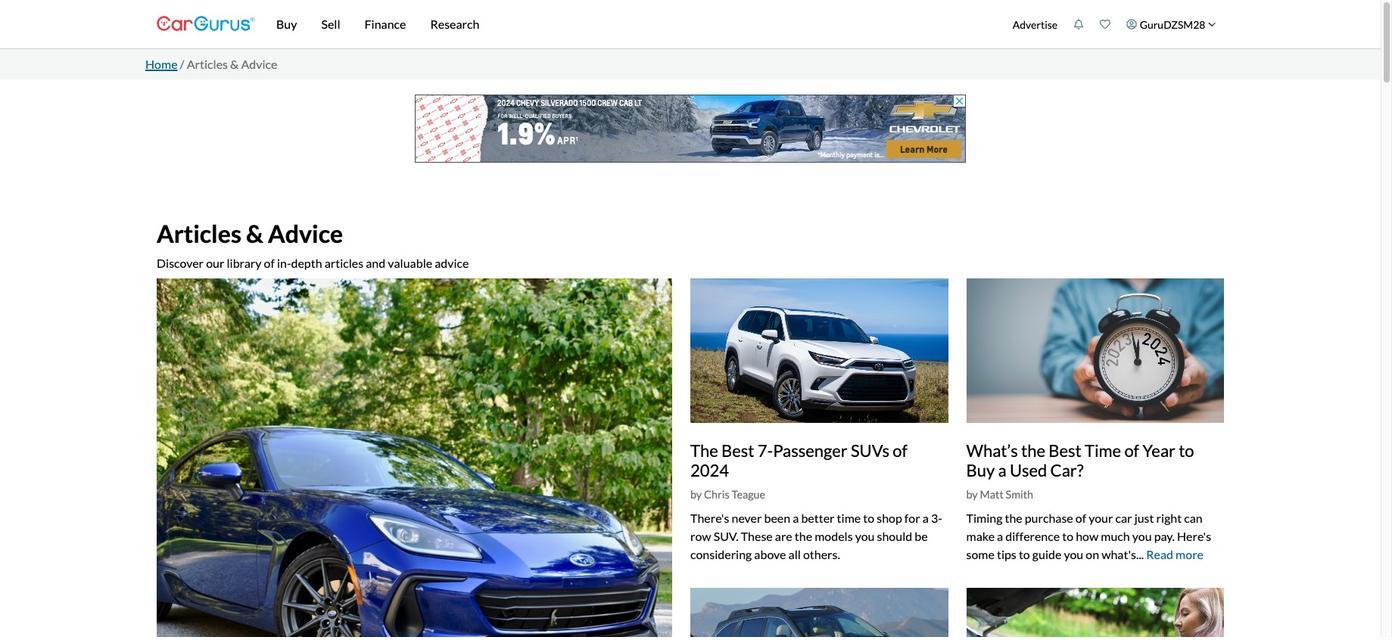 Task type: vqa. For each thing, say whether or not it's contained in the screenshot.
Buy "Popup Button"
yes



Task type: locate. For each thing, give the bounding box(es) containing it.
all
[[789, 548, 801, 562]]

menu bar
[[255, 0, 1005, 48]]

&
[[230, 57, 239, 71], [246, 219, 263, 248]]

of left year
[[1125, 440, 1140, 461]]

buy
[[276, 17, 297, 31], [967, 460, 995, 481]]

car
[[1116, 511, 1133, 526]]

best inside the best 7-passenger suvs of 2024
[[722, 440, 755, 461]]

1 horizontal spatial by
[[967, 489, 978, 502]]

0 vertical spatial &
[[230, 57, 239, 71]]

you left the on
[[1064, 548, 1084, 562]]

research
[[430, 17, 480, 31]]

read more link
[[1147, 548, 1204, 562]]

a up tips
[[997, 529, 1004, 544]]

sell button
[[309, 0, 353, 48]]

1 vertical spatial buy
[[967, 460, 995, 481]]

timing the purchase of your car just right can make a difference to how much you pay. here's some tips to guide you on what's...
[[967, 511, 1212, 562]]

1 horizontal spatial best
[[1049, 440, 1082, 461]]

of
[[264, 256, 275, 271], [893, 440, 908, 461], [1125, 440, 1140, 461], [1076, 511, 1087, 526]]

in-
[[277, 256, 291, 271]]

2 horizontal spatial you
[[1133, 529, 1152, 544]]

by for what's the best time of year to buy a used car?
[[967, 489, 978, 502]]

the
[[691, 440, 719, 461]]

tips
[[997, 548, 1017, 562]]

to left how
[[1063, 529, 1074, 544]]

home / articles & advice
[[145, 57, 277, 71]]

and
[[366, 256, 386, 271]]

a up by matt smith
[[999, 460, 1007, 481]]

buy up matt
[[967, 460, 995, 481]]

finance
[[365, 17, 406, 31]]

for
[[905, 511, 921, 526]]

7-
[[758, 440, 773, 461]]

the down smith
[[1005, 511, 1023, 526]]

the best sports cars under $30k to buy in 2024 image
[[157, 279, 673, 638]]

2024
[[691, 460, 729, 481]]

of up how
[[1076, 511, 1087, 526]]

advice
[[435, 256, 469, 271]]

2 best from the left
[[1049, 440, 1082, 461]]

1 horizontal spatial buy
[[967, 460, 995, 481]]

a right been
[[793, 511, 799, 526]]

cargurus logo homepage link image
[[157, 3, 255, 46]]

3-
[[931, 511, 943, 526]]

some
[[967, 548, 995, 562]]

should
[[877, 529, 913, 544]]

menu
[[1005, 3, 1225, 45]]

read
[[1147, 548, 1174, 562]]

read more
[[1147, 548, 1204, 562]]

to right "time"
[[864, 511, 875, 526]]

1 vertical spatial the
[[1005, 511, 1023, 526]]

by left matt
[[967, 489, 978, 502]]

buy inside 'what's the best time of year to buy a used car?'
[[967, 460, 995, 481]]

best
[[722, 440, 755, 461], [1049, 440, 1082, 461]]

advice down the buy "dropdown button"
[[241, 57, 277, 71]]

0 horizontal spatial by
[[691, 489, 702, 502]]

what's...
[[1102, 548, 1144, 562]]

articles right /
[[187, 57, 228, 71]]

here's
[[1178, 529, 1212, 544]]

articles up our
[[157, 219, 241, 248]]

0 horizontal spatial &
[[230, 57, 239, 71]]

row
[[691, 529, 712, 544]]

used
[[1010, 460, 1048, 481]]

to right year
[[1179, 440, 1195, 461]]

best inside 'what's the best time of year to buy a used car?'
[[1049, 440, 1082, 461]]

you down just
[[1133, 529, 1152, 544]]

1 best from the left
[[722, 440, 755, 461]]

pay.
[[1155, 529, 1175, 544]]

best left 7-
[[722, 440, 755, 461]]

what's
[[967, 440, 1018, 461]]

& down cargurus logo homepage link
[[230, 57, 239, 71]]

by
[[691, 489, 702, 502], [967, 489, 978, 502]]

by matt smith
[[967, 489, 1034, 502]]

better
[[802, 511, 835, 526]]

guide
[[1033, 548, 1062, 562]]

1 horizontal spatial you
[[1064, 548, 1084, 562]]

2 by from the left
[[967, 489, 978, 502]]

best left time
[[1049, 440, 1082, 461]]

the best 7-passenger suvs of 2024
[[691, 440, 908, 481]]

the inside 'what's the best time of year to buy a used car?'
[[1022, 440, 1046, 461]]

library
[[227, 256, 262, 271]]

menu containing advertise
[[1005, 3, 1225, 45]]

the inside the timing the purchase of your car just right can make a difference to how much you pay. here's some tips to guide you on what's...
[[1005, 511, 1023, 526]]

are
[[775, 529, 793, 544]]

0 horizontal spatial buy
[[276, 17, 297, 31]]

1 by from the left
[[691, 489, 702, 502]]

advice
[[241, 57, 277, 71], [268, 219, 343, 248]]

2 vertical spatial the
[[795, 529, 813, 544]]

of inside the timing the purchase of your car just right can make a difference to how much you pay. here's some tips to guide you on what's...
[[1076, 511, 1087, 526]]

0 vertical spatial buy
[[276, 17, 297, 31]]

models
[[815, 529, 853, 544]]

buy left sell
[[276, 17, 297, 31]]

menu bar containing buy
[[255, 0, 1005, 48]]

you
[[856, 529, 875, 544], [1133, 529, 1152, 544], [1064, 548, 1084, 562]]

gurudzsm28 menu item
[[1119, 3, 1225, 45]]

& up library
[[246, 219, 263, 248]]

articles
[[187, 57, 228, 71], [157, 219, 241, 248]]

articles
[[325, 256, 364, 271]]

the best 7-passenger suvs of 2024 link
[[691, 440, 908, 481]]

smith
[[1006, 489, 1034, 502]]

discover our library of in-depth articles and valuable advice
[[157, 256, 469, 271]]

to
[[1179, 440, 1195, 461], [864, 511, 875, 526], [1063, 529, 1074, 544], [1019, 548, 1031, 562]]

year
[[1143, 440, 1176, 461]]

never
[[732, 511, 762, 526]]

of right suvs
[[893, 440, 908, 461]]

chris
[[704, 489, 730, 502]]

a
[[999, 460, 1007, 481], [793, 511, 799, 526], [923, 511, 929, 526], [997, 529, 1004, 544]]

buy inside "dropdown button"
[[276, 17, 297, 31]]

0 horizontal spatial you
[[856, 529, 875, 544]]

suv.
[[714, 529, 739, 544]]

the left car?
[[1022, 440, 1046, 461]]

0 vertical spatial the
[[1022, 440, 1046, 461]]

difference
[[1006, 529, 1060, 544]]

you down "time"
[[856, 529, 875, 544]]

more
[[1176, 548, 1204, 562]]

0 vertical spatial articles
[[187, 57, 228, 71]]

articles & advice
[[157, 219, 343, 248]]

by left chris
[[691, 489, 702, 502]]

advice up "depth"
[[268, 219, 343, 248]]

cargurus logo homepage link link
[[157, 3, 255, 46]]

1 vertical spatial &
[[246, 219, 263, 248]]

0 horizontal spatial best
[[722, 440, 755, 461]]

buy button
[[264, 0, 309, 48]]

1 horizontal spatial &
[[246, 219, 263, 248]]

the best used suvs under $20,000 in 2024 image
[[691, 588, 949, 638]]

make
[[967, 529, 995, 544]]

the
[[1022, 440, 1046, 461], [1005, 511, 1023, 526], [795, 529, 813, 544]]

can
[[1185, 511, 1203, 526]]

suvs
[[851, 440, 890, 461]]

the right are
[[795, 529, 813, 544]]

our
[[206, 256, 224, 271]]



Task type: describe. For each thing, give the bounding box(es) containing it.
advertise
[[1013, 18, 1058, 31]]

to inside 'what's the best time of year to buy a used car?'
[[1179, 440, 1195, 461]]

gurudzsm28 button
[[1119, 3, 1225, 45]]

by chris teague
[[691, 489, 766, 502]]

on
[[1086, 548, 1100, 562]]

the best 7-passenger suvs of 2024 image
[[691, 279, 949, 423]]

shop
[[877, 511, 903, 526]]

teague
[[732, 489, 766, 502]]

of inside 'what's the best time of year to buy a used car?'
[[1125, 440, 1140, 461]]

your
[[1089, 511, 1114, 526]]

what's the best time of year to buy a used car?
[[967, 440, 1195, 481]]

above
[[755, 548, 786, 562]]

research button
[[418, 0, 492, 48]]

of left in-
[[264, 256, 275, 271]]

how
[[1076, 529, 1099, 544]]

saved cars image
[[1101, 19, 1111, 30]]

there's
[[691, 511, 730, 526]]

valuable
[[388, 256, 433, 271]]

gurudzsm28
[[1140, 18, 1206, 31]]

you inside there's never been a better time to shop for a 3- row suv. these are the models you should be considering above all others.
[[856, 529, 875, 544]]

sell
[[321, 17, 340, 31]]

been
[[765, 511, 791, 526]]

these
[[741, 529, 773, 544]]

passenger
[[773, 440, 848, 461]]

much
[[1101, 529, 1130, 544]]

timing
[[967, 511, 1003, 526]]

matt
[[980, 489, 1004, 502]]

the inside there's never been a better time to shop for a 3- row suv. these are the models you should be considering above all others.
[[795, 529, 813, 544]]

0 vertical spatial advice
[[241, 57, 277, 71]]

the for what's
[[1022, 440, 1046, 461]]

a left 3-
[[923, 511, 929, 526]]

the for timing
[[1005, 511, 1023, 526]]

others.
[[803, 548, 841, 562]]

considering
[[691, 548, 752, 562]]

chevron down image
[[1209, 20, 1217, 28]]

to right tips
[[1019, 548, 1031, 562]]

user icon image
[[1127, 19, 1138, 30]]

autocheck vs. carfax: which vehicle history report do you need? image
[[967, 588, 1225, 638]]

car?
[[1051, 460, 1084, 481]]

of inside the best 7-passenger suvs of 2024
[[893, 440, 908, 461]]

by for the best 7-passenger suvs of 2024
[[691, 489, 702, 502]]

what's the best time of year to buy a used car? image
[[967, 279, 1225, 423]]

to inside there's never been a better time to shop for a 3- row suv. these are the models you should be considering above all others.
[[864, 511, 875, 526]]

open notifications image
[[1074, 19, 1085, 30]]

depth
[[291, 256, 322, 271]]

home
[[145, 57, 178, 71]]

what's the best time of year to buy a used car? link
[[967, 440, 1195, 481]]

time
[[1085, 440, 1122, 461]]

finance button
[[353, 0, 418, 48]]

home link
[[145, 57, 178, 71]]

/
[[180, 57, 184, 71]]

advertise link
[[1005, 3, 1066, 45]]

discover
[[157, 256, 204, 271]]

1 vertical spatial articles
[[157, 219, 241, 248]]

right
[[1157, 511, 1182, 526]]

a inside the timing the purchase of your car just right can make a difference to how much you pay. here's some tips to guide you on what's...
[[997, 529, 1004, 544]]

1 vertical spatial advice
[[268, 219, 343, 248]]

time
[[837, 511, 861, 526]]

advertisement region
[[415, 95, 966, 163]]

just
[[1135, 511, 1155, 526]]

purchase
[[1025, 511, 1074, 526]]

a inside 'what's the best time of year to buy a used car?'
[[999, 460, 1007, 481]]

there's never been a better time to shop for a 3- row suv. these are the models you should be considering above all others.
[[691, 511, 943, 562]]

be
[[915, 529, 928, 544]]



